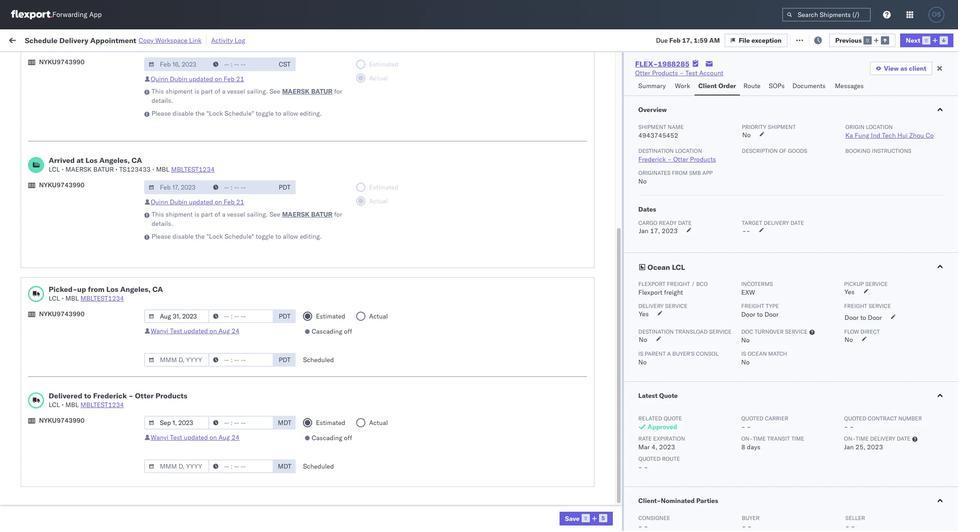 Task type: locate. For each thing, give the bounding box(es) containing it.
0 vertical spatial 2150210
[[600, 178, 627, 186]]

forwarding app link
[[11, 10, 102, 19]]

17,
[[683, 36, 693, 44], [225, 97, 235, 105], [225, 117, 235, 125], [225, 137, 235, 145], [225, 157, 235, 166], [651, 227, 661, 235]]

date right ready
[[678, 220, 692, 226]]

3 segu6076363 from the top
[[650, 521, 695, 529]]

Search Shipments (/) text field
[[783, 8, 871, 22]]

0 horizontal spatial is
[[639, 351, 644, 357]]

1 12:44 pm cst, mar 3, 2023 from the top
[[169, 440, 253, 449]]

0 vertical spatial 2:30 pm cst, feb 17, 2023
[[169, 137, 252, 145]]

schedule pickup from los angeles, ca button for 1:59 am cst, mar 3, 2023
[[21, 359, 134, 369]]

at left link
[[183, 36, 189, 44]]

age for confirm delivery
[[949, 299, 959, 307]]

appointment for schedule delivery appointment link related to 5th schedule delivery appointment button from the bottom
[[75, 218, 113, 226]]

1 time from the left
[[753, 435, 766, 442]]

appointment
[[90, 36, 136, 45], [75, 76, 113, 84], [75, 157, 113, 165], [75, 218, 113, 226], [75, 399, 113, 408], [75, 420, 113, 428], [75, 440, 113, 448], [75, 500, 113, 509]]

1 vertical spatial 2:30 pm cst, feb 17, 2023
[[169, 157, 252, 166]]

24
[[232, 327, 240, 335], [232, 434, 240, 442]]

mbltest1234
[[718, 117, 762, 125], [171, 165, 215, 174], [81, 294, 124, 303], [81, 401, 124, 409]]

2 sailing. from the top
[[247, 210, 268, 219]]

ocean for schedule pickup from los angeles, ca link for 1:59 am cst, feb 22, 2023
[[322, 238, 341, 246]]

0 vertical spatial vessel
[[227, 87, 245, 96]]

pickup for schedule pickup from los angeles, ca link associated with 1:59 am cst, mar 4, 2023
[[50, 480, 70, 489]]

1 honeywell from the left
[[391, 279, 421, 287]]

please disable the "lock schedule" toggle to allow editing. up 1:59 am cst, feb 24, 2023
[[152, 232, 322, 241]]

los inside arrived at los angeles, ca lcl • maersk batur • ts123433 • mbl mbltest1234
[[86, 156, 98, 165]]

schedule delivery appointment for schedule delivery appointment link for 7th schedule delivery appointment button from the bottom
[[21, 76, 113, 84]]

0 vertical spatial flex-2060357
[[580, 481, 627, 489]]

quoted inside quoted route - -
[[639, 456, 661, 463]]

1 2097290 from the top
[[600, 440, 627, 449]]

: left 'ready'
[[66, 57, 68, 64]]

25, down 11:30 am cst, feb 24, 2023
[[229, 319, 239, 327]]

0 vertical spatial llc
[[506, 481, 517, 489]]

1 schedule" from the top
[[225, 109, 254, 118]]

resize handle column header
[[152, 71, 163, 532], [269, 71, 280, 532], [306, 71, 317, 532], [375, 71, 386, 532], [444, 71, 455, 532], [549, 71, 560, 532], [634, 71, 645, 532], [703, 71, 714, 532], [835, 71, 846, 532], [904, 71, 915, 532], [935, 71, 946, 532]]

quoted inside "quoted carrier - -"
[[742, 415, 764, 422]]

this shipment is part of a vessel sailing. see maersk batur down '15,'
[[152, 87, 333, 96]]

1 vertical spatial jaehyung choi - test destination age
[[850, 299, 959, 307]]

team
[[881, 76, 896, 85], [881, 420, 896, 428]]

ocean fcl for schedule pickup from los angeles, ca link for 1:59 am cst, feb 22, 2023
[[322, 238, 354, 246]]

risk
[[190, 36, 201, 44]]

1 12:44 from the top
[[169, 440, 187, 449]]

1 vertical spatial scheduled
[[303, 463, 334, 471]]

quinn dubin updated on feb 21 button down '2:00 pm cst, feb 20, 2023'
[[151, 198, 244, 206]]

3 air from the top
[[322, 440, 330, 449]]

freight inside freight type door to door
[[742, 303, 765, 310]]

2 flxt00001977428a from the top
[[718, 218, 782, 226]]

the down 1:59 am cst, feb 15, 2023
[[195, 109, 205, 118]]

3 1:59 am cst, mar 3, 2023 from the top
[[169, 400, 250, 408]]

2023
[[237, 76, 253, 85], [237, 97, 253, 105], [237, 117, 253, 125], [236, 137, 252, 145], [236, 157, 252, 166], [236, 178, 252, 186], [236, 198, 252, 206], [236, 218, 252, 226], [662, 227, 678, 235], [237, 238, 253, 246], [237, 258, 253, 267], [241, 279, 257, 287], [241, 319, 257, 327], [234, 359, 250, 368], [234, 380, 250, 388], [234, 400, 250, 408], [234, 420, 250, 428], [237, 440, 253, 449], [660, 443, 676, 452], [868, 443, 884, 452], [237, 461, 253, 469], [234, 481, 250, 489], [234, 501, 250, 509]]

on- up the 'jan 25, 2023'
[[845, 435, 856, 442]]

2:00
[[169, 178, 183, 186]]

1 schedule pickup from los angeles, ca from the top
[[21, 116, 134, 125]]

0 vertical spatial test
[[850, 76, 862, 85]]

choi for confirm pickup from los angeles, ca
[[879, 258, 893, 267]]

name
[[407, 75, 422, 82], [668, 124, 684, 130]]

vessel up 22,
[[227, 210, 245, 219]]

11:30 am cst, feb 24, 2023
[[169, 279, 257, 287]]

2 cascading from the top
[[312, 434, 343, 442]]

2 21, from the top
[[225, 218, 235, 226]]

1 demo123 from the top
[[718, 76, 749, 85]]

forwarding app
[[52, 10, 102, 19]]

5 schedule pickup from los angeles, ca link from the top
[[21, 359, 134, 368]]

0 vertical spatial please disable the "lock schedule" toggle to allow editing.
[[152, 109, 322, 118]]

name for shipment name 4943745452
[[668, 124, 684, 130]]

1 vertical spatial demo123
[[718, 299, 749, 307]]

2 2097290 from the top
[[600, 461, 627, 469]]

freight up delivery service
[[665, 288, 684, 297]]

time up days
[[753, 435, 766, 442]]

schedule delivery appointment button
[[21, 76, 113, 86], [21, 156, 113, 167], [21, 217, 113, 227], [21, 399, 113, 409], [21, 419, 113, 429], [21, 439, 113, 450], [21, 500, 113, 510]]

0 vertical spatial freight
[[667, 281, 690, 288]]

0 vertical spatial flex-2001714
[[580, 137, 627, 145]]

cst, for schedule pickup from los angeles, ca link for 1:59 am cst, feb 22, 2023
[[196, 238, 211, 246]]

1 vertical spatial 1:59 am cst, feb 17, 2023
[[169, 117, 253, 125]]

shipment
[[639, 124, 667, 130]]

assignment down client
[[897, 76, 931, 85]]

client inside button
[[391, 75, 406, 82]]

scheduled for delivered to frederick - otter products
[[303, 463, 334, 471]]

7 schedule pickup from los angeles, ca from the top
[[21, 480, 134, 489]]

for details. for pdt
[[152, 210, 342, 228]]

1 disable from the top
[[173, 109, 194, 118]]

airport inside schedule pickup from amsterdam airport schiphol, haarlemmermeer, netherlands
[[122, 455, 142, 464]]

products inside destination location frederick - otter products
[[690, 155, 717, 164]]

on-
[[742, 435, 753, 442], [845, 435, 856, 442]]

205 on track
[[212, 36, 249, 44]]

0 vertical spatial mabltest12345
[[718, 481, 770, 489]]

pdt for 21
[[279, 183, 291, 192]]

2 fcl from the top
[[342, 238, 354, 246]]

2 -- : -- -- text field from the top
[[209, 416, 274, 430]]

759 at risk
[[169, 36, 201, 44]]

2 confirm pickup from los angeles, ca from the top
[[21, 258, 131, 266]]

name for client name
[[407, 75, 422, 82]]

"lock left 22,
[[207, 232, 223, 241]]

airport inside "schedule pickup from los angeles international airport"
[[60, 141, 80, 150]]

2 2:30 pm cst, feb 17, 2023 from the top
[[169, 157, 252, 166]]

flex-2097290 for schedule pickup from amsterdam airport schiphol, haarlemmermeer, netherlands
[[580, 461, 627, 469]]

feb
[[670, 36, 681, 44], [224, 75, 235, 83], [212, 76, 224, 85], [212, 97, 224, 105], [212, 117, 224, 125], [212, 137, 223, 145], [212, 157, 223, 166], [212, 178, 223, 186], [212, 198, 223, 206], [224, 198, 235, 206], [212, 218, 223, 226], [212, 238, 224, 246], [212, 258, 224, 267], [216, 279, 228, 287], [216, 319, 228, 327]]

12:44 for schedule delivery appointment
[[169, 440, 187, 449]]

bleckmann for schedule delivery appointment
[[565, 440, 598, 449]]

maeu1234567 up ready
[[650, 198, 696, 206]]

upload inside upload customs clearance documents button
[[21, 177, 42, 185]]

2 schedule pickup from los angeles, ca from the top
[[21, 197, 134, 206]]

feb for 11:30 am cst, feb 24, 2023's confirm pickup from los angeles, ca link
[[216, 279, 228, 287]]

0 horizontal spatial on-
[[742, 435, 753, 442]]

client-nominated parties button
[[624, 487, 959, 515]]

details. for pdt
[[152, 220, 173, 228]]

upload left 'customs'
[[21, 177, 42, 185]]

1 confirm pickup from los angeles, ca from the top
[[21, 96, 131, 105]]

9:30 pm cst, feb 21, 2023 for schedule delivery appointment
[[169, 218, 252, 226]]

1 vertical spatial wanyi test updated on aug 24
[[151, 434, 240, 442]]

yes down pickup service
[[845, 288, 855, 296]]

status
[[50, 57, 66, 64]]

mar inside quoted contract number - - rate expiration mar 4, 2023
[[639, 443, 650, 452]]

confirm pickup from los angeles, ca link up confirm delivery
[[21, 278, 131, 287]]

1 vertical spatial vessel
[[227, 210, 245, 219]]

0 vertical spatial 12:44
[[169, 440, 187, 449]]

freight service
[[845, 303, 892, 310]]

flex-1911408 button
[[565, 74, 629, 87], [565, 74, 629, 87], [565, 256, 629, 269], [565, 256, 629, 269], [565, 297, 629, 309], [565, 297, 629, 309]]

work right 'import'
[[100, 36, 116, 44]]

0 horizontal spatial 25,
[[229, 319, 239, 327]]

2001714
[[600, 137, 627, 145], [600, 157, 627, 166]]

0 vertical spatial 21
[[236, 75, 244, 83]]

1 vertical spatial at
[[77, 156, 84, 165]]

0 vertical spatial 2060357
[[600, 481, 627, 489]]

1 vertical spatial b.v
[[541, 461, 551, 469]]

choi for confirm delivery
[[879, 299, 893, 307]]

2 llc from the top
[[506, 501, 517, 509]]

schedule delivery appointment link for fourth schedule delivery appointment button from the bottom
[[21, 399, 113, 408]]

3 1911466 from the top
[[600, 400, 627, 408]]

the
[[195, 109, 205, 118], [195, 232, 205, 241]]

2 vertical spatial maersk
[[282, 210, 310, 219]]

2 mdt from the top
[[278, 463, 292, 471]]

3 2060357 from the top
[[600, 521, 627, 529]]

4 air from the top
[[322, 461, 330, 469]]

otter inside delivered to frederick - otter products lcl • mbl mbltest1234
[[135, 391, 154, 401]]

mbltest1234 button up "2:00"
[[171, 165, 215, 174]]

freight
[[667, 281, 690, 288], [665, 288, 684, 297]]

9:30 pm cst, feb 21, 2023 for schedule pickup from los angeles, ca
[[169, 198, 252, 206]]

bicu1234565,
[[650, 359, 695, 368], [650, 379, 695, 388], [650, 400, 695, 408], [650, 420, 695, 428]]

scheduled
[[303, 356, 334, 364], [303, 463, 334, 471]]

1 2150210 from the top
[[600, 178, 627, 186]]

frederick inside delivered to frederick - otter products lcl • mbl mbltest1234
[[93, 391, 127, 401]]

destination inside destination location frederick - otter products
[[639, 147, 674, 154]]

from for sixth schedule pickup from los angeles, ca link
[[71, 379, 85, 387]]

cascading
[[312, 328, 343, 336], [312, 434, 343, 442]]

0 vertical spatial international
[[21, 141, 58, 150]]

0 vertical spatial confirm pickup from los angeles, ca button
[[21, 96, 131, 106]]

1 vertical spatial 1988285
[[600, 117, 627, 125]]

2 12:44 from the top
[[169, 461, 187, 469]]

0 horizontal spatial honeywell
[[391, 279, 421, 287]]

file exception up the mbl/mawb numbers button at the right top of page
[[739, 36, 782, 44]]

quoted for quoted carrier - -
[[742, 415, 764, 422]]

from inside picked-up from los angeles, ca lcl • mbl mbltest1234
[[88, 285, 105, 294]]

24 for products
[[232, 434, 240, 442]]

honeywell
[[391, 279, 421, 287], [459, 279, 490, 287]]

app inside originates from smb app no
[[703, 170, 713, 176]]

on- up "8"
[[742, 435, 753, 442]]

quoted left contract on the bottom right of page
[[845, 415, 867, 422]]

2 -- : -- -- text field from the top
[[209, 181, 274, 194]]

0 horizontal spatial quoted
[[639, 456, 661, 463]]

jaehyung choi - test destination age
[[850, 258, 959, 267], [850, 299, 959, 307]]

1 horizontal spatial :
[[213, 57, 215, 64]]

1 vertical spatial 1:59 am cst, mar 4, 2023
[[169, 501, 250, 509]]

1 bicu1234565, from the top
[[650, 359, 695, 368]]

flex-1977428 for confirm pickup from los angeles, ca
[[580, 279, 627, 287]]

• inside delivered to frederick - otter products lcl • mbl mbltest1234
[[62, 401, 64, 409]]

test 20 wi team assignment for demu1232567
[[850, 76, 931, 85]]

sops
[[769, 82, 785, 90]]

21 for cst
[[236, 75, 244, 83]]

target delivery date
[[742, 220, 805, 226]]

25, down on-time delivery date
[[856, 443, 866, 452]]

1 flex-2097290 from the top
[[580, 440, 627, 449]]

2 bicu1234565, demu1232567 from the top
[[650, 379, 743, 388]]

by:
[[33, 56, 42, 65]]

1 vertical spatial location
[[676, 147, 703, 154]]

1 vertical spatial this
[[152, 210, 164, 219]]

20 up on-time delivery date
[[863, 420, 871, 428]]

12:44 pm cst, mar 3, 2023
[[169, 440, 253, 449], [169, 461, 253, 469]]

0 vertical spatial maersk
[[282, 87, 310, 96]]

0 vertical spatial flex-1977428
[[580, 198, 627, 206]]

name inside button
[[407, 75, 422, 82]]

2 vertical spatial 1977428
[[600, 279, 627, 287]]

los inside "schedule pickup from los angeles international airport"
[[87, 132, 97, 140]]

from for 11:30 am cst, feb 24, 2023's confirm pickup from los angeles, ca link
[[68, 278, 81, 286]]

MMM D, YYYY text field
[[144, 353, 210, 367], [144, 416, 210, 430]]

2 confirm from the top
[[21, 258, 45, 266]]

0 vertical spatial karl lagerfeld international b.v c/o bleckmann
[[459, 440, 598, 449]]

: for snoozed
[[213, 57, 215, 64]]

mbl up "2:00"
[[156, 165, 170, 174]]

client inside button
[[699, 82, 717, 90]]

1911466 for schedule delivery appointment link related to fourth schedule delivery appointment button from the bottom
[[600, 400, 627, 408]]

bco
[[697, 281, 708, 288]]

1988285 down 2006134
[[600, 117, 627, 125]]

due
[[656, 36, 668, 44]]

1 horizontal spatial name
[[668, 124, 684, 130]]

21 right '15,'
[[236, 75, 244, 83]]

allow for pdt
[[283, 232, 298, 241]]

1:59 am cst, mar 3, 2023 for schedule delivery appointment link associated with fifth schedule delivery appointment button from the top of the page
[[169, 420, 250, 428]]

2006134
[[600, 97, 627, 105]]

0 vertical spatial mbltest1234 button
[[171, 165, 215, 174]]

work down otter products - test account link
[[675, 82, 691, 90]]

1 maersk batur link from the top
[[282, 87, 333, 96]]

1 horizontal spatial airport
[[122, 455, 142, 464]]

flex-1977428
[[580, 198, 627, 206], [580, 218, 627, 226], [580, 279, 627, 287]]

app right smb
[[703, 170, 713, 176]]

my
[[9, 33, 24, 46]]

from inside originates from smb app no
[[672, 170, 688, 176]]

-- : -- -- text field
[[209, 57, 274, 71], [209, 181, 274, 194], [209, 310, 274, 323], [209, 460, 274, 474]]

1 b.v from the top
[[541, 440, 551, 449]]

2 age from the top
[[949, 299, 959, 307]]

mbltest1234 inside delivered to frederick - otter products lcl • mbl mbltest1234
[[81, 401, 124, 409]]

otter inside destination location frederick - otter products
[[674, 155, 689, 164]]

pickup for fourth schedule pickup from los angeles, ca link from the bottom of the page
[[50, 339, 70, 347]]

0 vertical spatial 2:30
[[169, 137, 183, 145]]

2 9:30 pm cst, feb 21, 2023 from the top
[[169, 218, 252, 226]]

llc
[[506, 481, 517, 489], [506, 501, 517, 509]]

confirm pickup from los angeles, ca up up in the left of the page
[[21, 258, 131, 266]]

mbltest1234 up "2:00"
[[171, 165, 215, 174]]

1 vertical spatial dubin
[[170, 198, 187, 206]]

description of goods
[[742, 147, 808, 154]]

20 for bicu1234565, demu1232567
[[863, 420, 871, 428]]

0 vertical spatial for details.
[[152, 87, 342, 105]]

part down 1:59 am cst, feb 15, 2023
[[201, 87, 213, 96]]

flex-2006134 button
[[565, 94, 629, 107], [565, 94, 629, 107]]

4 schedule delivery appointment button from the top
[[21, 399, 113, 409]]

this
[[152, 87, 164, 96], [152, 210, 164, 219]]

is down doc
[[742, 351, 747, 357]]

ca inside arrived at los angeles, ca lcl • maersk batur • ts123433 • mbl mbltest1234
[[132, 156, 142, 165]]

2 karl lagerfeld international b.v c/o bleckmann from the top
[[459, 461, 598, 469]]

2 jaehyung choi - test destination age from the top
[[850, 299, 959, 307]]

3 1977428 from the top
[[600, 279, 627, 287]]

1911408 up 2006134
[[600, 76, 627, 85]]

location up frederick - otter products link
[[676, 147, 703, 154]]

1 see from the top
[[270, 87, 281, 96]]

upload customs clearance documents button
[[21, 177, 136, 187]]

1 vertical spatial a
[[222, 210, 226, 219]]

2 team from the top
[[881, 420, 896, 428]]

on- inside on-time transit time 8 days
[[742, 435, 753, 442]]

21, up 22,
[[225, 218, 235, 226]]

los inside picked-up from los angeles, ca lcl • mbl mbltest1234
[[106, 285, 118, 294]]

documents up overview button
[[793, 82, 826, 90]]

is for cst
[[195, 87, 199, 96]]

air for los
[[322, 137, 330, 145]]

time for on-time transit time 8 days
[[753, 435, 766, 442]]

flex-2097290 button
[[565, 438, 629, 451], [565, 438, 629, 451], [565, 458, 629, 471], [565, 458, 629, 471]]

flex-1988285 down flex-2006134
[[580, 117, 627, 125]]

fcl for schedule pickup from los angeles, ca link for 1:59 am cst, feb 22, 2023
[[342, 238, 354, 246]]

is up 1:59 am cst, feb 22, 2023
[[195, 210, 199, 219]]

mbltest1234 inside picked-up from los angeles, ca lcl • mbl mbltest1234
[[81, 294, 124, 303]]

ocean for schedule pickup from los angeles, ca link related to 9:30 pm cst, feb 21, 2023
[[322, 198, 341, 206]]

0 vertical spatial segu6076363
[[650, 481, 695, 489]]

mbl inside picked-up from los angeles, ca lcl • mbl mbltest1234
[[65, 294, 79, 303]]

"lock down 1:59 am cst, feb 15, 2023
[[207, 109, 223, 118]]

21 down '2:00 pm cst, feb 20, 2023'
[[236, 198, 244, 206]]

0 vertical spatial flexport
[[639, 281, 666, 288]]

of right proof
[[61, 319, 67, 327]]

1 vertical spatial lagerfeld
[[473, 461, 500, 469]]

1 schedule delivery appointment button from the top
[[21, 76, 113, 86]]

from for fourth schedule pickup from los angeles, ca link from the bottom of the page
[[71, 339, 85, 347]]

frederick up "originates"
[[639, 155, 666, 164]]

freight down exw
[[742, 303, 765, 310]]

test
[[686, 69, 698, 77], [493, 137, 505, 145], [424, 178, 436, 186], [419, 258, 431, 267], [488, 258, 500, 267], [900, 258, 912, 267], [428, 279, 440, 287], [497, 279, 509, 287], [900, 299, 912, 307], [170, 327, 182, 335], [170, 434, 182, 442], [441, 481, 453, 489], [441, 501, 453, 509]]

1 1:59 am cst, mar 4, 2023 from the top
[[169, 481, 250, 489]]

1 allow from the top
[[283, 109, 298, 118]]

jan down on-time delivery date
[[845, 443, 854, 452]]

mar for schedule pickup from los angeles, ca link associated with 1:59 am cst, mar 4, 2023
[[212, 481, 225, 489]]

2 maersk batur link from the top
[[282, 210, 333, 219]]

ocean fcl for confirm pickup from los angeles, ca link associated with 1:59 am cst, feb 24, 2023
[[322, 258, 354, 267]]

1 vertical spatial llc
[[506, 501, 517, 509]]

0 vertical spatial wanyi test updated on aug 24 button
[[151, 327, 240, 335]]

no inside is parent a buyer's consol no
[[639, 358, 647, 367]]

1 vertical spatial cascading off
[[312, 434, 352, 442]]

schedule pickup from los angeles, ca button for 1:59 am cst, feb 17, 2023
[[21, 116, 134, 126]]

schedule delivery appointment link for second schedule delivery appointment button
[[21, 156, 113, 166]]

schedule pickup from los angeles, ca button for 1:59 am cst, mar 4, 2023
[[21, 480, 134, 490]]

quinn dubin updated on feb 21 button down snoozed
[[151, 75, 244, 83]]

upload customs clearance documents link
[[21, 177, 136, 186]]

details. down "2:00"
[[152, 220, 173, 228]]

15,
[[225, 76, 235, 85]]

maeu1234567
[[650, 198, 696, 206], [650, 218, 696, 226], [650, 278, 696, 287]]

2 1977428 from the top
[[600, 218, 627, 226]]

nyku9743990 for arrived at los angeles, ca
[[39, 181, 85, 189]]

1 horizontal spatial location
[[866, 124, 893, 130]]

ca for schedule pickup from los angeles, ca link for 1:59 am cst, feb 22, 2023
[[125, 238, 134, 246]]

1 vertical spatial cascading
[[312, 434, 343, 442]]

of left goods
[[780, 147, 787, 154]]

9:30
[[169, 198, 183, 206], [169, 218, 183, 226]]

2 on- from the left
[[845, 435, 856, 442]]

quinn dubin updated on feb 21 down snoozed
[[151, 75, 244, 83]]

-- : -- -- text field
[[209, 353, 274, 367], [209, 416, 274, 430]]

1:59 am cst, feb 22, 2023
[[169, 238, 253, 246]]

cst, for confirm pickup from los angeles, ca link associated with 1:59 am cst, feb 24, 2023
[[196, 258, 211, 267]]

2 horizontal spatial time
[[856, 435, 869, 442]]

2 for details. from the top
[[152, 210, 342, 228]]

next
[[907, 36, 921, 44]]

• down picked- at left bottom
[[62, 294, 64, 303]]

0 vertical spatial at
[[183, 36, 189, 44]]

pm for schedule pickup from los angeles, ca link related to 9:30 pm cst, feb 21, 2023
[[184, 198, 194, 206]]

2 mmm d, yyyy text field from the top
[[144, 181, 210, 194]]

3 flex-1977428 from the top
[[580, 279, 627, 287]]

2 schedule delivery appointment link from the top
[[21, 156, 113, 166]]

test 20 wi team assignment up on-time delivery date
[[850, 420, 931, 428]]

2 wanyi test updated on aug 24 from the top
[[151, 434, 240, 442]]

documents button
[[789, 78, 832, 96]]

schedule pickup from los angeles, ca for 1:59 am cst, mar 4, 2023
[[21, 480, 134, 489]]

1 details. from the top
[[152, 96, 173, 105]]

4 schedule delivery appointment link from the top
[[21, 399, 113, 408]]

confirm pickup from los angeles, ca button down workitem 'button'
[[21, 96, 131, 106]]

1 vertical spatial flex-2060357
[[580, 501, 627, 509]]

wi for demu1232567
[[873, 76, 879, 85]]

2 scheduled from the top
[[303, 463, 334, 471]]

vessel down '15,'
[[227, 87, 245, 96]]

2 is from the top
[[195, 210, 199, 219]]

from inside schedule pickup from amsterdam airport schiphol, haarlemmermeer, netherlands
[[71, 455, 85, 464]]

at inside arrived at los angeles, ca lcl • maersk batur • ts123433 • mbl mbltest1234
[[77, 156, 84, 165]]

1 vertical spatial flex-1988285
[[580, 117, 627, 125]]

2 1:59 am cst, feb 17, 2023 from the top
[[169, 117, 253, 125]]

1 vertical spatial is
[[195, 210, 199, 219]]

mbl inside arrived at los angeles, ca lcl • maersk batur • ts123433 • mbl mbltest1234
[[156, 165, 170, 174]]

number
[[899, 415, 923, 422]]

fcl for confirm pickup from los angeles, ca link related to 1:59 am cst, feb 17, 2023
[[342, 97, 354, 105]]

1 wanyi from the top
[[151, 327, 168, 335]]

a right the parent
[[668, 351, 671, 357]]

2 vertical spatial confirm pickup from los angeles, ca link
[[21, 278, 131, 287]]

1 vertical spatial assignment
[[897, 420, 931, 428]]

confirm pickup from los angeles, ca button up up in the left of the page
[[21, 257, 131, 268]]

ocean
[[322, 97, 341, 105], [322, 117, 341, 125], [322, 198, 341, 206], [322, 218, 341, 226], [322, 238, 341, 246], [322, 258, 341, 267], [648, 263, 671, 272], [322, 279, 341, 287], [322, 339, 341, 348], [748, 351, 767, 357], [322, 359, 341, 368], [322, 420, 341, 428], [322, 481, 341, 489], [322, 501, 341, 509]]

mbl down delivered
[[65, 401, 79, 409]]

doc
[[742, 328, 754, 335]]

mbl inside delivered to frederick - otter products lcl • mbl mbltest1234
[[65, 401, 79, 409]]

1 horizontal spatial jan
[[845, 443, 854, 452]]

1 vertical spatial maersk
[[65, 165, 92, 174]]

wi right operator
[[873, 76, 879, 85]]

2023 for upload proof of delivery link on the bottom of page
[[241, 319, 257, 327]]

ca for confirm pickup from los angeles, ca link related to 1:59 am cst, feb 17, 2023
[[122, 96, 131, 105]]

0 vertical spatial 24,
[[225, 258, 235, 267]]

0 vertical spatial off
[[344, 328, 352, 336]]

test 20 wi team assignment down view
[[850, 76, 931, 85]]

exception down search shipments (/) text field
[[814, 36, 844, 44]]

work,
[[97, 57, 112, 64]]

1911408 down 1891264
[[600, 258, 627, 267]]

flex-1911408 down flex-1891264
[[580, 258, 627, 267]]

0 horizontal spatial integration
[[391, 178, 422, 186]]

1 horizontal spatial client
[[699, 82, 717, 90]]

priority shipment
[[742, 124, 796, 130]]

0 vertical spatial jan
[[639, 227, 649, 235]]

deadline button
[[164, 73, 271, 82]]

appointment for schedule delivery appointment link related to fourth schedule delivery appointment button from the bottom
[[75, 399, 113, 408]]

schedule" down '15,'
[[225, 109, 254, 118]]

maersk inside arrived at los angeles, ca lcl • maersk batur • ts123433 • mbl mbltest1234
[[65, 165, 92, 174]]

2150210 for 11:00 am cst, feb 25, 2023
[[600, 319, 627, 327]]

0 vertical spatial wanyi test updated on aug 24
[[151, 327, 240, 335]]

0 vertical spatial this
[[152, 87, 164, 96]]

quoted down rate
[[639, 456, 661, 463]]

confirm pickup from los angeles, ca down workitem 'button'
[[21, 96, 131, 105]]

2 vertical spatial 1911408
[[600, 299, 627, 307]]

is left the parent
[[639, 351, 644, 357]]

2 assignment from the top
[[897, 420, 931, 428]]

date for --
[[791, 220, 805, 226]]

documents down ts123433
[[102, 177, 136, 185]]

confirm pickup from los angeles, ca link down workitem 'button'
[[21, 96, 131, 105]]

incoterms
[[742, 281, 774, 288]]

flex-2001714 down "digital"
[[580, 157, 627, 166]]

3 time from the left
[[856, 435, 869, 442]]

jaehyung up pickup service
[[850, 258, 877, 267]]

filtered
[[9, 56, 32, 65]]

1 quinn from the top
[[151, 75, 168, 83]]

2 wanyi from the top
[[151, 434, 168, 442]]

1 vertical spatial segu6076363
[[650, 501, 695, 509]]

am
[[710, 36, 720, 44], [184, 76, 195, 85], [184, 97, 195, 105], [184, 117, 195, 125], [184, 238, 195, 246], [184, 258, 195, 267], [188, 279, 199, 287], [188, 319, 199, 327], [184, 359, 195, 368], [184, 380, 195, 388], [184, 400, 195, 408], [184, 420, 195, 428], [184, 481, 195, 489], [184, 501, 195, 509]]

jan down cargo
[[639, 227, 649, 235]]

2 flex-2060357 from the top
[[580, 501, 627, 509]]

fcl
[[342, 97, 354, 105], [342, 238, 354, 246], [342, 258, 354, 267], [342, 339, 354, 348], [342, 359, 354, 368], [342, 420, 354, 428]]

schedule
[[25, 36, 58, 45], [21, 76, 48, 84], [21, 116, 48, 125], [21, 132, 48, 140], [21, 157, 48, 165], [21, 197, 48, 206], [21, 218, 48, 226], [21, 238, 48, 246], [21, 339, 48, 347], [21, 359, 48, 367], [21, 379, 48, 387], [21, 399, 48, 408], [21, 420, 48, 428], [21, 440, 48, 448], [21, 455, 48, 464], [21, 480, 48, 489], [21, 500, 48, 509]]

client name
[[391, 75, 422, 82]]

21, down '20,'
[[225, 198, 235, 206]]

for details. for cst
[[152, 87, 342, 105]]

confirm inside button
[[21, 298, 45, 307]]

ready
[[71, 57, 87, 64]]

a down '15,'
[[222, 87, 226, 96]]

1 9:30 pm cst, feb 21, 2023 from the top
[[169, 198, 252, 206]]

flex-1911408
[[580, 76, 627, 85], [580, 258, 627, 267], [580, 299, 627, 307]]

4,
[[652, 443, 658, 452], [226, 481, 232, 489], [226, 501, 232, 509]]

2 vertical spatial shipment
[[166, 210, 193, 219]]

1 vertical spatial mdt
[[278, 463, 292, 471]]

1 vertical spatial integration
[[391, 178, 422, 186]]

team down view
[[881, 76, 896, 85]]

cst, for schedule delivery appointment link for 7th schedule delivery appointment button from the bottom
[[196, 76, 211, 85]]

2 flex-1977428 from the top
[[580, 218, 627, 226]]

9:30 pm cst, feb 21, 2023
[[169, 198, 252, 206], [169, 218, 252, 226]]

1 vertical spatial flxt00001977428a
[[718, 218, 782, 226]]

flex-1911408 for jaehyung choi - test destination age
[[580, 299, 627, 307]]

exception up the mbl/mawb numbers button at the right top of page
[[752, 36, 782, 44]]

disable for cst
[[173, 109, 194, 118]]

ca inside picked-up from los angeles, ca lcl • mbl mbltest1234
[[153, 285, 163, 294]]

door down service
[[868, 314, 883, 322]]

- inside delivered to frederick - otter products lcl • mbl mbltest1234
[[129, 391, 133, 401]]

assignment
[[897, 76, 931, 85], [897, 420, 931, 428]]

integration for integration test account - western digital
[[459, 137, 491, 145]]

• inside picked-up from los angeles, ca lcl • mbl mbltest1234
[[62, 294, 64, 303]]

1:59 am cst, mar 3, 2023 for schedule delivery appointment link related to fourth schedule delivery appointment button from the bottom
[[169, 400, 250, 408]]

is inside is ocean match no
[[742, 351, 747, 357]]

schedule inside "schedule pickup from los angeles international airport"
[[21, 132, 48, 140]]

2023 for schedule pickup from los angeles, ca link related to 9:30 pm cst, feb 21, 2023
[[236, 198, 252, 206]]

1 horizontal spatial yes
[[845, 288, 855, 296]]

0 vertical spatial demo123
[[718, 76, 749, 85]]

numbers inside container numbers
[[650, 79, 672, 85]]

1 vertical spatial flex-2097290
[[580, 461, 627, 469]]

1 horizontal spatial 25,
[[856, 443, 866, 452]]

1 wanyi test updated on aug 24 from the top
[[151, 327, 240, 335]]

file
[[802, 36, 813, 44], [739, 36, 750, 44]]

flex-2001714 button
[[565, 135, 629, 148], [565, 135, 629, 148], [565, 155, 629, 168], [565, 155, 629, 168]]

wanyi test updated on aug 24 for ca
[[151, 327, 240, 335]]

on-time delivery date
[[845, 435, 911, 442]]

-- : -- -- text field for pdt
[[209, 353, 274, 367]]

1:59
[[694, 36, 708, 44], [169, 76, 183, 85], [169, 97, 183, 105], [169, 117, 183, 125], [169, 238, 183, 246], [169, 258, 183, 267], [169, 359, 183, 368], [169, 380, 183, 388], [169, 400, 183, 408], [169, 420, 183, 428], [169, 481, 183, 489], [169, 501, 183, 509]]

0 vertical spatial aug
[[219, 327, 230, 335]]

products
[[652, 69, 678, 77], [690, 155, 717, 164], [156, 391, 187, 401], [407, 481, 434, 489], [407, 501, 434, 509]]

nyku9743990 for picked-up from los angeles, ca
[[39, 310, 85, 318]]

of inside button
[[61, 319, 67, 327]]

mbl
[[156, 165, 170, 174], [65, 294, 79, 303], [65, 401, 79, 409]]

pickup inside "schedule pickup from los angeles international airport"
[[50, 132, 70, 140]]

1977428
[[600, 198, 627, 206], [600, 218, 627, 226], [600, 279, 627, 287]]

1 ocean fcl from the top
[[322, 97, 354, 105]]

service right turnover
[[786, 328, 808, 335]]

schedule delivery appointment link for 5th schedule delivery appointment button from the bottom
[[21, 217, 113, 226]]

quoted contract number - - rate expiration mar 4, 2023
[[639, 415, 923, 452]]

1977428 up 1891264
[[600, 218, 627, 226]]

• down delivered
[[62, 401, 64, 409]]

dates
[[639, 205, 657, 214]]

schedule delivery appointment for schedule delivery appointment link associated with second schedule delivery appointment button from the bottom of the page
[[21, 440, 113, 448]]

carrier
[[765, 415, 789, 422]]

24,
[[225, 258, 235, 267], [229, 279, 239, 287]]

schedule delivery appointment
[[21, 76, 113, 84], [21, 157, 113, 165], [21, 218, 113, 226], [21, 399, 113, 408], [21, 420, 113, 428], [21, 440, 113, 448], [21, 500, 113, 509]]

1 cascading from the top
[[312, 328, 343, 336]]

0 vertical spatial cascading off
[[312, 328, 352, 336]]

1 vertical spatial wanyi test updated on aug 24 button
[[151, 434, 240, 442]]

pickup inside schedule pickup from amsterdam airport schiphol, haarlemmermeer, netherlands
[[50, 455, 70, 464]]

2 toggle from the top
[[256, 232, 274, 241]]

lcl inside delivered to frederick - otter products lcl • mbl mbltest1234
[[49, 401, 60, 409]]

frederick inside destination location frederick - otter products
[[639, 155, 666, 164]]

2 confirm pickup from los angeles, ca link from the top
[[21, 257, 131, 267]]

mbltest1234 button down delivered
[[81, 401, 124, 409]]

1 bookings test consignee from the left
[[391, 258, 464, 267]]

segu6076363 down nominated
[[650, 521, 695, 529]]

ocean for schedule pickup from los angeles, ca link related to 1:59 am cst, mar 3, 2023
[[322, 359, 341, 368]]

25,
[[229, 319, 239, 327], [856, 443, 866, 452]]

1 flex-1911408 from the top
[[580, 76, 627, 85]]

maeu1234567 up delivery service
[[650, 278, 696, 287]]

tech
[[883, 131, 896, 140]]

1 vessel from the top
[[227, 87, 245, 96]]

appointment for schedule delivery appointment link for 7th schedule delivery appointment button from the bottom
[[75, 76, 113, 84]]

file exception down search shipments (/) text field
[[802, 36, 844, 44]]

schedule inside schedule pickup from amsterdam airport schiphol, haarlemmermeer, netherlands
[[21, 455, 48, 464]]

20
[[863, 76, 871, 85], [863, 420, 871, 428]]

wi for bicu1234565, demu1232567
[[873, 420, 879, 428]]

1 vertical spatial quinn dubin updated on feb 21 button
[[151, 198, 244, 206]]

: up deadline 'button'
[[213, 57, 215, 64]]

name inside 'shipment name 4943745452'
[[668, 124, 684, 130]]

24, down 22,
[[225, 258, 235, 267]]

MMM D, YYYY text field
[[144, 57, 210, 71], [144, 181, 210, 194], [144, 310, 210, 323], [144, 460, 210, 474]]

1 vertical spatial upload
[[21, 319, 42, 327]]

is for pdt
[[195, 210, 199, 219]]

status : ready for work, blocked, in progress
[[50, 57, 167, 64]]

1 vertical spatial 1977428
[[600, 218, 627, 226]]

jaehyung choi - test destination age down pickup service
[[850, 299, 959, 307]]

delivery
[[764, 220, 790, 226], [871, 435, 896, 442]]

upload inside upload proof of delivery link
[[21, 319, 42, 327]]

1 vertical spatial part
[[201, 210, 213, 219]]

cst, for schedule delivery appointment link associated with fifth schedule delivery appointment button from the top of the page
[[196, 420, 211, 428]]

team up on-time delivery date
[[881, 420, 896, 428]]

0 vertical spatial shipment
[[166, 87, 193, 96]]

see
[[270, 87, 281, 96], [270, 210, 281, 219]]

this shipment is part of a vessel sailing. see maersk batur up 22,
[[152, 210, 333, 219]]

service down 017482927423 on the bottom
[[710, 328, 732, 335]]

disable down deadline at the top of the page
[[173, 109, 194, 118]]

editing. for pdt
[[300, 232, 322, 241]]

24, down 1:59 am cst, feb 24, 2023
[[229, 279, 239, 287]]

actual for picked-up from los angeles, ca
[[369, 312, 388, 321]]

2 flex-2097290 from the top
[[580, 461, 627, 469]]

4 flex-1911466 from the top
[[580, 420, 627, 428]]

1 horizontal spatial work
[[675, 82, 691, 90]]

location inside origin location ka fung ind tech hui zhou co
[[866, 124, 893, 130]]

1988285 up container numbers button
[[658, 59, 690, 68]]

maeu1234567 for schedule pickup from los angeles, ca
[[650, 198, 696, 206]]

0 vertical spatial location
[[866, 124, 893, 130]]

Search Work text field
[[649, 33, 750, 47]]

scheduled for picked-up from los angeles, ca
[[303, 356, 334, 364]]

toggle
[[256, 109, 274, 118], [256, 232, 274, 241]]

1 vertical spatial test 20 wi team assignment
[[850, 420, 931, 428]]

4 schedule pickup from los angeles, ca button from the top
[[21, 359, 134, 369]]

location inside destination location frederick - otter products
[[676, 147, 703, 154]]

1 vertical spatial quinn
[[151, 198, 168, 206]]

flow direct
[[845, 328, 880, 335]]

0 vertical spatial b.v
[[541, 440, 551, 449]]

from inside "schedule pickup from los angeles international airport"
[[71, 132, 85, 140]]

parties
[[697, 497, 719, 505]]

1 lagerfeld from the top
[[473, 440, 500, 449]]

for details. up 22,
[[152, 210, 342, 228]]

quinn dubin updated on feb 21 down '2:00 pm cst, feb 20, 2023'
[[151, 198, 244, 206]]

1 schedule delivery appointment from the top
[[21, 76, 113, 84]]

flexport. image
[[11, 10, 52, 19]]

quoted inside quoted contract number - - rate expiration mar 4, 2023
[[845, 415, 867, 422]]

1 confirm pickup from los angeles, ca link from the top
[[21, 96, 131, 105]]

team for bicu1234565, demu1232567
[[881, 420, 896, 428]]

wanyi test updated on aug 24 button for products
[[151, 434, 240, 442]]

1 vertical spatial -- : -- -- text field
[[209, 416, 274, 430]]

flex-1911408 up flex-2006134
[[580, 76, 627, 85]]

3 flex-1911408 from the top
[[580, 299, 627, 307]]

is inside is parent a buyer's consol no
[[639, 351, 644, 357]]

0 vertical spatial name
[[407, 75, 422, 82]]



Task type: describe. For each thing, give the bounding box(es) containing it.
as
[[901, 64, 908, 73]]

1 resize handle column header from the left
[[152, 71, 163, 532]]

cst, for confirm pickup from los angeles, ca link related to 1:59 am cst, feb 17, 2023
[[196, 97, 211, 105]]

1 vertical spatial documents
[[102, 177, 136, 185]]

test for bicu1234565, demu1232567
[[850, 420, 862, 428]]

1:59 am cst, mar 3, 2023 for schedule pickup from los angeles, ca link related to 1:59 am cst, mar 3, 2023
[[169, 359, 250, 368]]

to inside freight type door to door
[[758, 311, 763, 319]]

1 llc from the top
[[506, 481, 517, 489]]

quoted for quoted contract number - - rate expiration mar 4, 2023
[[845, 415, 867, 422]]

batur inside arrived at los angeles, ca lcl • maersk batur • ts123433 • mbl mbltest1234
[[93, 165, 114, 174]]

days
[[747, 443, 761, 452]]

2 mabltest12345 from the top
[[718, 501, 770, 509]]

on for products's wanyi test updated on aug 24 "button"
[[210, 434, 217, 442]]

ocean inside ocean lcl button
[[648, 263, 671, 272]]

lcl inside button
[[672, 263, 686, 272]]

3 -- : -- -- text field from the top
[[209, 310, 274, 323]]

2 horizontal spatial consignee
[[639, 515, 671, 522]]

2 vertical spatial 4,
[[226, 501, 232, 509]]

lcl inside picked-up from los angeles, ca lcl • mbl mbltest1234
[[49, 294, 60, 303]]

parent
[[645, 351, 666, 357]]

client-nominated parties
[[639, 497, 719, 505]]

mar for schedule pickup from amsterdam airport schiphol, haarlemmermeer, netherlands link
[[216, 461, 228, 469]]

2 schedule delivery appointment button from the top
[[21, 156, 113, 167]]

ocean lcl inside button
[[648, 263, 686, 272]]

3 mmm d, yyyy text field from the top
[[144, 310, 210, 323]]

11 resize handle column header from the left
[[935, 71, 946, 532]]

c/o for schedule delivery appointment
[[553, 440, 563, 449]]

ca for confirm pickup from los angeles, ca link associated with 1:59 am cst, feb 24, 2023
[[122, 258, 131, 266]]

schedule pickup from amsterdam airport schiphol, haarlemmermeer, netherlands
[[21, 455, 142, 473]]

feb for upload proof of delivery link on the bottom of page
[[216, 319, 228, 327]]

test for demu1232567
[[850, 76, 862, 85]]

2 bookings test consignee from the left
[[459, 258, 533, 267]]

2 honeywell - test account from the left
[[459, 279, 535, 287]]

4 mmm d, yyyy text field from the top
[[144, 460, 210, 474]]

6 schedule pickup from los angeles, ca link from the top
[[21, 379, 134, 388]]

1 flexport from the top
[[639, 281, 666, 288]]

arrived at los angeles, ca lcl • maersk batur • ts123433 • mbl mbltest1234
[[49, 156, 215, 174]]

ocean lcl button
[[624, 253, 959, 281]]

flex-1911408 for test 20 wi team assignment
[[580, 76, 627, 85]]

ocean fcl for confirm pickup from los angeles, ca link related to 1:59 am cst, feb 17, 2023
[[322, 97, 354, 105]]

to inside delivered to frederick - otter products lcl • mbl mbltest1234
[[84, 391, 91, 401]]

mar for schedule pickup from los angeles, ca link related to 1:59 am cst, mar 3, 2023
[[212, 359, 225, 368]]

1 2001714 from the top
[[600, 137, 627, 145]]

is for buyer's
[[639, 351, 644, 357]]

1 bicu1234565, demu1232567 from the top
[[650, 359, 743, 368]]

client name button
[[386, 73, 446, 82]]

flxt00001977428a for confirm pickup from los angeles, ca
[[718, 279, 782, 287]]

door down type
[[765, 311, 779, 319]]

2023 for confirm pickup from los angeles, ca link related to 1:59 am cst, feb 17, 2023
[[237, 97, 253, 105]]

actions
[[920, 75, 939, 82]]

location for ind
[[866, 124, 893, 130]]

buyer's
[[673, 351, 695, 357]]

24, for 1:59 am cst, feb 24, 2023
[[225, 258, 235, 267]]

2 bicu1234565, from the top
[[650, 379, 695, 388]]

4 -- : -- -- text field from the top
[[209, 460, 274, 474]]

schedule pickup from los angeles, ca link for 9:30 pm cst, feb 21, 2023
[[21, 197, 134, 206]]

ca for schedule pickup from los angeles, ca link associated with 1:59 am cst, mar 4, 2023
[[125, 480, 134, 489]]

freight for freight type door to door
[[742, 303, 765, 310]]

schedule pickup from los angeles international airport
[[21, 132, 122, 150]]

1 otter products, llc from the top
[[459, 481, 517, 489]]

jan for jan 25, 2023
[[845, 443, 854, 452]]

6 schedule pickup from los angeles, ca from the top
[[21, 379, 134, 387]]

numbers for container numbers
[[650, 79, 672, 85]]

incoterms exw
[[742, 281, 774, 297]]

from for schedule pickup from los angeles, ca link related to 1:59 am cst, mar 3, 2023
[[71, 359, 85, 367]]

save
[[565, 515, 580, 523]]

2 products, from the top
[[476, 501, 504, 509]]

schedule delivery appointment for schedule delivery appointment link related to fourth schedule delivery appointment button from the bottom
[[21, 399, 113, 408]]

1 mawb1234 from the top
[[718, 137, 754, 145]]

1 vertical spatial 4,
[[226, 481, 232, 489]]

due feb 17, 1:59 am
[[656, 36, 720, 44]]

mbltest1234 inside arrived at los angeles, ca lcl • maersk batur • ts123433 • mbl mbltest1234
[[171, 165, 215, 174]]

customs
[[44, 177, 69, 185]]

1:59 am cst, feb 24, 2023
[[169, 258, 253, 267]]

2023 for schedule pickup from los angeles international airport link in the top of the page
[[236, 137, 252, 145]]

cst, for schedule pickup from los angeles, ca link associated with 1:59 am cst, mar 4, 2023
[[196, 481, 211, 489]]

1 honeywell - test account from the left
[[391, 279, 466, 287]]

1:59 for schedule delivery appointment link for 7th schedule delivery appointment button from the bottom
[[169, 76, 183, 85]]

4 schedule pickup from los angeles, ca from the top
[[21, 339, 134, 347]]

schedule pickup from los angeles, ca for 1:59 am cst, mar 3, 2023
[[21, 359, 134, 367]]

originates from smb app no
[[639, 170, 713, 186]]

maersk for cst
[[282, 87, 310, 96]]

goods
[[788, 147, 808, 154]]

flex-1919147
[[580, 339, 627, 348]]

2 honeywell from the left
[[459, 279, 490, 287]]

3 pdt from the top
[[279, 356, 291, 364]]

1 horizontal spatial consignee
[[502, 258, 533, 267]]

upload proof of delivery
[[21, 319, 92, 327]]

lcl inside arrived at los angeles, ca lcl • maersk batur • ts123433 • mbl mbltest1234
[[49, 165, 60, 174]]

testmbl123
[[718, 97, 759, 105]]

schedule delivery appointment copy workspace link
[[25, 36, 202, 45]]

0 vertical spatial otter products - test account
[[636, 69, 724, 77]]

4 resize handle column header from the left
[[375, 71, 386, 532]]

products inside delivered to frederick - otter products lcl • mbl mbltest1234
[[156, 391, 187, 401]]

1 mdt from the top
[[278, 419, 292, 427]]

1 mmm d, yyyy text field from the top
[[144, 57, 210, 71]]

2 otter products, llc from the top
[[459, 501, 517, 509]]

4 fcl from the top
[[342, 339, 354, 348]]

2 horizontal spatial date
[[897, 435, 911, 442]]

6 resize handle column header from the left
[[549, 71, 560, 532]]

snoozed
[[192, 57, 213, 64]]

angeles, inside arrived at los angeles, ca lcl • maersk batur • ts123433 • mbl mbltest1234
[[99, 156, 130, 165]]

1 horizontal spatial file exception
[[802, 36, 844, 44]]

frederick - otter products link
[[639, 155, 717, 164]]

mbl/mawb numbers
[[718, 75, 774, 82]]

11:00
[[169, 319, 187, 327]]

ka
[[846, 131, 854, 140]]

/
[[692, 281, 695, 288]]

0 vertical spatial flex-1988285
[[636, 59, 690, 68]]

0 vertical spatial delivery
[[764, 220, 790, 226]]

batch
[[907, 36, 925, 44]]

2 flex-2001714 from the top
[[580, 157, 627, 166]]

door up flow
[[845, 314, 859, 322]]

operator
[[850, 75, 873, 82]]

aug for picked-up from los angeles, ca
[[219, 327, 230, 335]]

integration test account - on ag
[[391, 178, 489, 186]]

activity
[[211, 36, 233, 44]]

0 horizontal spatial file exception
[[739, 36, 782, 44]]

8
[[742, 443, 746, 452]]

1 mabltest12345 from the top
[[718, 481, 770, 489]]

no inside is ocean match no
[[742, 358, 750, 367]]

off for picked-up from los angeles, ca
[[344, 328, 352, 336]]

please disable the "lock schedule" toggle to allow editing. for cst
[[152, 109, 322, 118]]

pickup service
[[845, 281, 888, 288]]

2 1911466 from the top
[[600, 380, 627, 388]]

2 2:30 from the top
[[169, 157, 183, 166]]

1 vertical spatial delivery
[[871, 435, 896, 442]]

action
[[927, 36, 947, 44]]

flex-1911466 for schedule delivery appointment link related to fourth schedule delivery appointment button from the bottom
[[580, 400, 627, 408]]

buyer - -
[[742, 515, 760, 531]]

1:59 for schedule pickup from los angeles, ca link for 1:59 am cst, feb 22, 2023
[[169, 238, 183, 246]]

0 vertical spatial app
[[89, 10, 102, 19]]

• down arrived
[[62, 165, 64, 174]]

this for cst
[[152, 87, 164, 96]]

wanyi for products
[[151, 434, 168, 442]]

destination location frederick - otter products
[[639, 147, 717, 164]]

cascading for products
[[312, 434, 343, 442]]

3 bicu1234565, demu1232567 from the top
[[650, 400, 743, 408]]

9 resize handle column header from the left
[[835, 71, 846, 532]]

fcl for confirm pickup from los angeles, ca link associated with 1:59 am cst, feb 24, 2023
[[342, 258, 354, 267]]

related
[[639, 415, 663, 422]]

0 horizontal spatial 1988285
[[600, 117, 627, 125]]

booking instructions
[[846, 147, 912, 154]]

2 2001714 from the top
[[600, 157, 627, 166]]

upload proof of delivery link
[[21, 318, 92, 327]]

is ocean match no
[[742, 351, 788, 367]]

1 products, from the top
[[476, 481, 504, 489]]

2 2060357 from the top
[[600, 501, 627, 509]]

2 resize handle column header from the left
[[269, 71, 280, 532]]

0 vertical spatial for
[[88, 57, 96, 64]]

pickup for schedule pickup from amsterdam airport schiphol, haarlemmermeer, netherlands link
[[50, 455, 70, 464]]

1 vertical spatial shipment
[[768, 124, 796, 130]]

message (0)
[[124, 36, 162, 44]]

2 flex-1911408 from the top
[[580, 258, 627, 267]]

schedule pickup from amsterdam airport schiphol, haarlemmermeer, netherlands link
[[21, 455, 151, 473]]

delivered
[[49, 391, 82, 401]]

24, for 11:30 am cst, feb 24, 2023
[[229, 279, 239, 287]]

schedule pickup from amsterdam airport schiphol, haarlemmermeer, netherlands button
[[21, 455, 151, 474]]

vessel for pdt
[[227, 210, 245, 219]]

3 resize handle column header from the left
[[306, 71, 317, 532]]

0 horizontal spatial file
[[739, 36, 750, 44]]

1 vertical spatial otter products - test account
[[391, 481, 479, 489]]

4 bicu1234565, demu1232567 from the top
[[650, 420, 743, 428]]

feb for schedule delivery appointment link related to 5th schedule delivery appointment button from the bottom
[[212, 218, 223, 226]]

copy workspace link button
[[139, 36, 202, 44]]

5 schedule pickup from los angeles, ca button from the top
[[21, 379, 134, 389]]

international inside "schedule pickup from los angeles international airport"
[[21, 141, 58, 150]]

picked-up from los angeles, ca lcl • mbl mbltest1234
[[49, 285, 163, 303]]

quinn dubin updated on feb 21 for pdt
[[151, 198, 244, 206]]

shipment name 4943745452
[[639, 124, 684, 140]]

log
[[235, 36, 245, 44]]

1 -- : -- -- text field from the top
[[209, 57, 274, 71]]

container numbers
[[650, 71, 674, 85]]

type
[[766, 303, 780, 310]]

2023 inside quoted contract number - - rate expiration mar 4, 2023
[[660, 443, 676, 452]]

digital
[[564, 137, 583, 145]]

latest
[[639, 392, 658, 400]]

11:30
[[169, 279, 187, 287]]

1 segu6076363 from the top
[[650, 481, 695, 489]]

1 flex-2001714 from the top
[[580, 137, 627, 145]]

angeles, inside picked-up from los angeles, ca lcl • mbl mbltest1234
[[120, 285, 151, 294]]

mbltest1234 down the testmbl123
[[718, 117, 762, 125]]

ocean inside is ocean match no
[[748, 351, 767, 357]]

2 vertical spatial otter products - test account
[[391, 501, 479, 509]]

hui
[[898, 131, 908, 140]]

: for status
[[66, 57, 68, 64]]

priority
[[742, 124, 767, 130]]

vessel for cst
[[227, 87, 245, 96]]

estimated for delivered to frederick - otter products
[[316, 419, 345, 427]]

cascading for ca
[[312, 328, 343, 336]]

• left ts123433
[[116, 165, 118, 174]]

pickup for schedule pickup from los angeles, ca link related to 9:30 pm cst, feb 21, 2023
[[50, 197, 70, 206]]

1 vertical spatial 25,
[[856, 443, 866, 452]]

4, inside quoted contract number - - rate expiration mar 4, 2023
[[652, 443, 658, 452]]

karl for schedule pickup from amsterdam airport schiphol, haarlemmermeer, netherlands
[[459, 461, 471, 469]]

flex-1988285 link
[[636, 59, 690, 68]]

1891264
[[600, 238, 627, 246]]

yes for delivery
[[639, 310, 649, 318]]

2 segu6076363 from the top
[[650, 501, 695, 509]]

4 bicu1234565, from the top
[[650, 420, 695, 428]]

2 1:59 am cst, mar 4, 2023 from the top
[[169, 501, 250, 509]]

1977428 for schedule pickup from los angeles, ca
[[600, 198, 627, 206]]

view as client
[[885, 64, 927, 73]]

service down flexport freight / bco flexport freight
[[666, 303, 688, 310]]

ka fung ind tech hui zhou co link
[[846, 131, 934, 140]]

ca for schedule pickup from los angeles, ca link related to 9:30 pm cst, feb 21, 2023
[[125, 197, 134, 206]]

pickup for schedule pickup from los angeles, ca link for 1:59 am cst, feb 22, 2023
[[50, 238, 70, 246]]

3 schedule delivery appointment button from the top
[[21, 217, 113, 227]]

1 2:30 from the top
[[169, 137, 183, 145]]

1 bookings from the left
[[391, 258, 418, 267]]

latest quote button
[[624, 382, 959, 410]]

amsterdam
[[87, 455, 120, 464]]

service up service
[[866, 281, 888, 288]]

location for otter
[[676, 147, 703, 154]]

schedule delivery appointment for schedule delivery appointment link related to 7th schedule delivery appointment button from the top of the page
[[21, 500, 113, 509]]

10 resize handle column header from the left
[[904, 71, 915, 532]]

1 flex-2060357 from the top
[[580, 481, 627, 489]]

• right ts123433
[[152, 165, 154, 174]]

12:44 pm cst, mar 3, 2023 for schedule pickup from amsterdam airport schiphol, haarlemmermeer, netherlands
[[169, 461, 253, 469]]

1 2:30 pm cst, feb 17, 2023 from the top
[[169, 137, 252, 145]]

1 vertical spatial freight
[[665, 288, 684, 297]]

international for schedule pickup from amsterdam airport schiphol, haarlemmermeer, netherlands
[[502, 461, 539, 469]]

8 resize handle column header from the left
[[703, 71, 714, 532]]

client
[[910, 64, 927, 73]]

of down 1:59 am cst, feb 15, 2023
[[215, 87, 221, 96]]

confirm delivery link
[[21, 298, 70, 307]]

actual for delivered to frederick - otter products
[[369, 419, 388, 427]]

3 mabltest12345 from the top
[[718, 521, 770, 529]]

1:59 for schedule pickup from los angeles, ca link related to 1:59 am cst, feb 17, 2023
[[169, 117, 183, 125]]

on
[[469, 178, 479, 186]]

match
[[769, 351, 788, 357]]

a inside is parent a buyer's consol no
[[668, 351, 671, 357]]

jaehyung for confirm pickup from los angeles, ca
[[850, 258, 877, 267]]

appointment for schedule delivery appointment link corresponding to second schedule delivery appointment button
[[75, 157, 113, 165]]

schedule pickup from los angeles, ca link for 1:59 am cst, mar 3, 2023
[[21, 359, 134, 368]]

7 resize handle column header from the left
[[634, 71, 645, 532]]

1 2060357 from the top
[[600, 481, 627, 489]]

flex-2097290 for schedule delivery appointment
[[580, 440, 627, 449]]

exw
[[742, 288, 756, 297]]

2 flexport from the top
[[639, 288, 663, 297]]

cst, for schedule pickup from los angeles, ca link related to 1:59 am cst, feb 17, 2023
[[196, 117, 211, 125]]

20 for demu1232567
[[863, 76, 871, 85]]

schedule delivery appointment link for second schedule delivery appointment button from the bottom of the page
[[21, 439, 113, 449]]

0 horizontal spatial exception
[[752, 36, 782, 44]]

karl lagerfeld international b.v c/o bleckmann for schedule delivery appointment
[[459, 440, 598, 449]]

5 schedule delivery appointment button from the top
[[21, 419, 113, 429]]

of up 1:59 am cst, feb 22, 2023
[[215, 210, 221, 219]]

instructions
[[873, 147, 912, 154]]

2 flex-1911466 from the top
[[580, 380, 627, 388]]

0 horizontal spatial consignee
[[433, 258, 464, 267]]

2 mawb1234 from the top
[[718, 157, 754, 166]]

3 bicu1234565, from the top
[[650, 400, 695, 408]]

quoted carrier - -
[[742, 415, 789, 431]]

cst, for schedule pickup from los angeles, ca link related to 9:30 pm cst, feb 21, 2023
[[196, 198, 210, 206]]

schedule delivery appointment for schedule delivery appointment link related to 5th schedule delivery appointment button from the bottom
[[21, 218, 113, 226]]

2 1:59 am cst, mar 3, 2023 from the top
[[169, 380, 250, 388]]

2023 for schedule delivery appointment link associated with second schedule delivery appointment button from the bottom of the page
[[237, 440, 253, 449]]

3 flex-2060357 from the top
[[580, 521, 627, 529]]

no inside originates from smb app no
[[639, 177, 647, 186]]

2 time from the left
[[792, 435, 805, 442]]

schedule delivery appointment link for fifth schedule delivery appointment button from the top of the page
[[21, 419, 113, 428]]

2 1911408 from the top
[[600, 258, 627, 267]]

5 resize handle column header from the left
[[444, 71, 455, 532]]

schedule pickup from los angeles international airport link
[[21, 132, 151, 150]]

flex-1911466 for schedule delivery appointment link associated with fifth schedule delivery appointment button from the top of the page
[[580, 420, 627, 428]]

door up 017482927423 on the bottom
[[742, 311, 756, 319]]

quinn dubin updated on feb 21 for cst
[[151, 75, 244, 83]]

import work
[[78, 36, 116, 44]]

workitem
[[10, 75, 34, 82]]

my work
[[9, 33, 50, 46]]

batur for cst
[[311, 87, 333, 96]]

0 horizontal spatial flex-1988285
[[580, 117, 627, 125]]

updated for products's wanyi test updated on aug 24 "button"
[[184, 434, 208, 442]]

6 schedule delivery appointment button from the top
[[21, 439, 113, 450]]

ocean for confirm pickup from los angeles, ca link associated with 1:59 am cst, feb 24, 2023
[[322, 258, 341, 267]]

4943745452
[[639, 131, 679, 140]]

maersk batur link for pdt
[[282, 210, 333, 219]]

client-
[[639, 497, 661, 505]]

please for pdt
[[152, 232, 171, 241]]

activity log button
[[211, 35, 245, 45]]

this shipment is part of a vessel sailing. see maersk batur for cst
[[152, 87, 333, 96]]

previous
[[836, 36, 862, 44]]

message
[[124, 36, 150, 44]]

lagerfeld for schedule pickup from amsterdam airport schiphol, haarlemmermeer, netherlands
[[473, 461, 500, 469]]

1 horizontal spatial 1988285
[[658, 59, 690, 68]]

cst, for schedule delivery appointment link associated with second schedule delivery appointment button from the bottom of the page
[[200, 440, 214, 449]]

zhou
[[910, 131, 925, 140]]

2 bookings from the left
[[459, 258, 486, 267]]

co
[[926, 131, 934, 140]]

ts123433
[[119, 165, 151, 174]]

4 ocean fcl from the top
[[322, 339, 354, 348]]

sops button
[[766, 78, 789, 96]]

cst, for schedule pickup from los angeles international airport link in the top of the page
[[196, 137, 210, 145]]

0 vertical spatial work
[[100, 36, 116, 44]]

jan 17, 2023
[[639, 227, 678, 235]]

ocean for schedule pickup from los angeles, ca link associated with 1:59 am cst, mar 4, 2023
[[322, 481, 341, 489]]

1 horizontal spatial file
[[802, 36, 813, 44]]

12:44 pm cst, mar 3, 2023 for schedule delivery appointment
[[169, 440, 253, 449]]

flex-1891264
[[580, 238, 627, 246]]

schedule pickup from los angeles, ca link for 1:59 am cst, feb 17, 2023
[[21, 116, 134, 125]]

schiphol,
[[21, 465, 49, 473]]

container
[[650, 71, 674, 78]]

4 schedule pickup from los angeles, ca link from the top
[[21, 338, 134, 348]]

7 schedule delivery appointment button from the top
[[21, 500, 113, 510]]

- inside destination location frederick - otter products
[[668, 155, 672, 164]]

import
[[78, 36, 99, 44]]

1 horizontal spatial exception
[[814, 36, 844, 44]]

ocean fcl for schedule delivery appointment link associated with fifth schedule delivery appointment button from the top of the page
[[322, 420, 354, 428]]

0 vertical spatial documents
[[793, 82, 826, 90]]

please disable the "lock schedule" toggle to allow editing. for pdt
[[152, 232, 322, 241]]

order
[[719, 82, 737, 90]]

1:59 for schedule pickup from los angeles, ca link associated with 1:59 am cst, mar 4, 2023
[[169, 481, 183, 489]]



Task type: vqa. For each thing, say whether or not it's contained in the screenshot.


